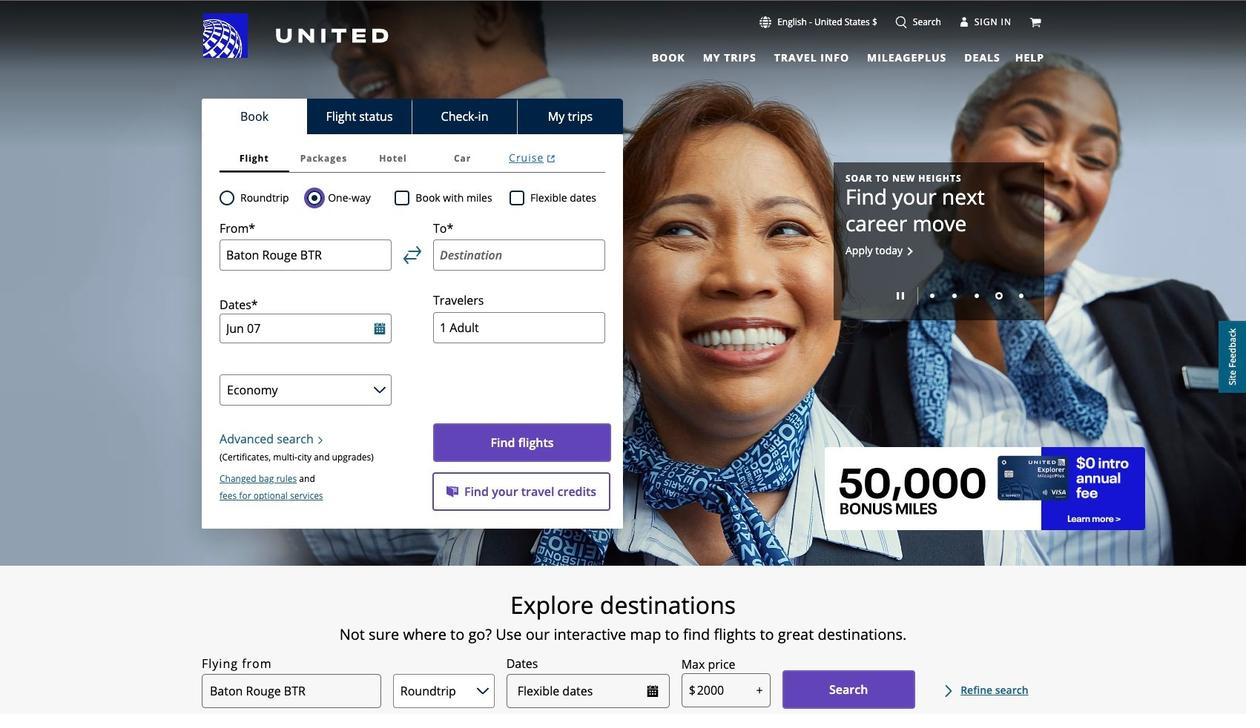 Task type: vqa. For each thing, say whether or not it's contained in the screenshot.
tab list to the middle
yes



Task type: locate. For each thing, give the bounding box(es) containing it.
Origin text field
[[220, 240, 392, 271]]

reverse origin and destination image
[[404, 246, 421, 264]]

book with miles element
[[395, 189, 510, 207]]

pause image
[[897, 293, 904, 300]]

Flying from text field
[[202, 675, 381, 709]]

main content
[[0, 1, 1246, 714]]

1 vertical spatial tab list
[[202, 99, 623, 134]]

one way flight search element
[[322, 189, 371, 207]]

None text field
[[682, 674, 771, 708]]

round trip flight search element
[[234, 189, 289, 207]]

slide 2 of 5 image
[[953, 294, 957, 298]]

tab list
[[643, 45, 1004, 66], [202, 99, 623, 134], [220, 145, 605, 173]]

navigation
[[0, 13, 1246, 66]]

slide 3 of 5 image
[[975, 294, 979, 298]]

0 vertical spatial tab list
[[643, 45, 1004, 66]]



Task type: describe. For each thing, give the bounding box(es) containing it.
Depart text field
[[220, 314, 392, 344]]

2 vertical spatial tab list
[[220, 145, 605, 173]]

slide 1 of 5 image
[[930, 294, 935, 298]]

please enter the max price in the input text or tab to access the slider to set the max price. element
[[682, 656, 736, 674]]

flying from element
[[202, 655, 272, 673]]

not sure where to go? use our interactive map to find flights to great destinations. element
[[116, 626, 1130, 644]]

slide 4 of 5 image
[[996, 293, 1003, 300]]

united logo link to homepage image
[[203, 13, 389, 58]]

carousel buttons element
[[846, 282, 1033, 309]]

slide 5 of 5 image
[[1019, 294, 1024, 298]]

explore destinations element
[[116, 591, 1130, 620]]

flexible dates image
[[647, 686, 659, 698]]

currently in english united states	$ enter to change image
[[760, 16, 772, 28]]

Destination text field
[[433, 240, 605, 271]]

view cart, click to view list of recently searched saved trips. image
[[1030, 16, 1042, 28]]



